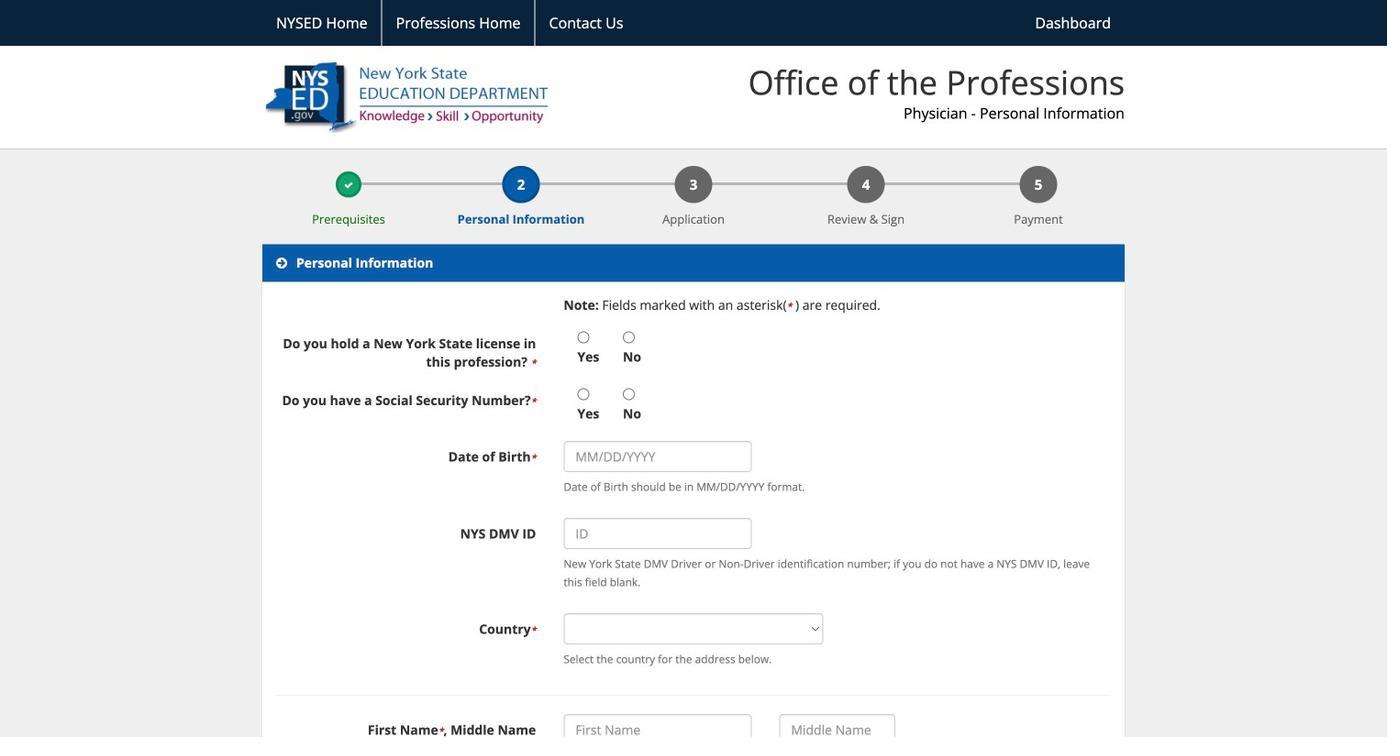 Task type: locate. For each thing, give the bounding box(es) containing it.
Middle Name text field
[[779, 715, 895, 738]]

None radio
[[623, 332, 635, 344], [577, 389, 589, 401], [623, 332, 635, 344], [577, 389, 589, 401]]

First Name text field
[[564, 715, 752, 738]]

None radio
[[577, 332, 589, 344], [623, 389, 635, 401], [577, 332, 589, 344], [623, 389, 635, 401]]

check image
[[344, 181, 353, 190]]



Task type: describe. For each thing, give the bounding box(es) containing it.
ID text field
[[564, 519, 752, 550]]

arrow circle right image
[[276, 257, 287, 270]]

MM/DD/YYYY text field
[[564, 441, 752, 473]]



Task type: vqa. For each thing, say whether or not it's contained in the screenshot.
'text box' at left
no



